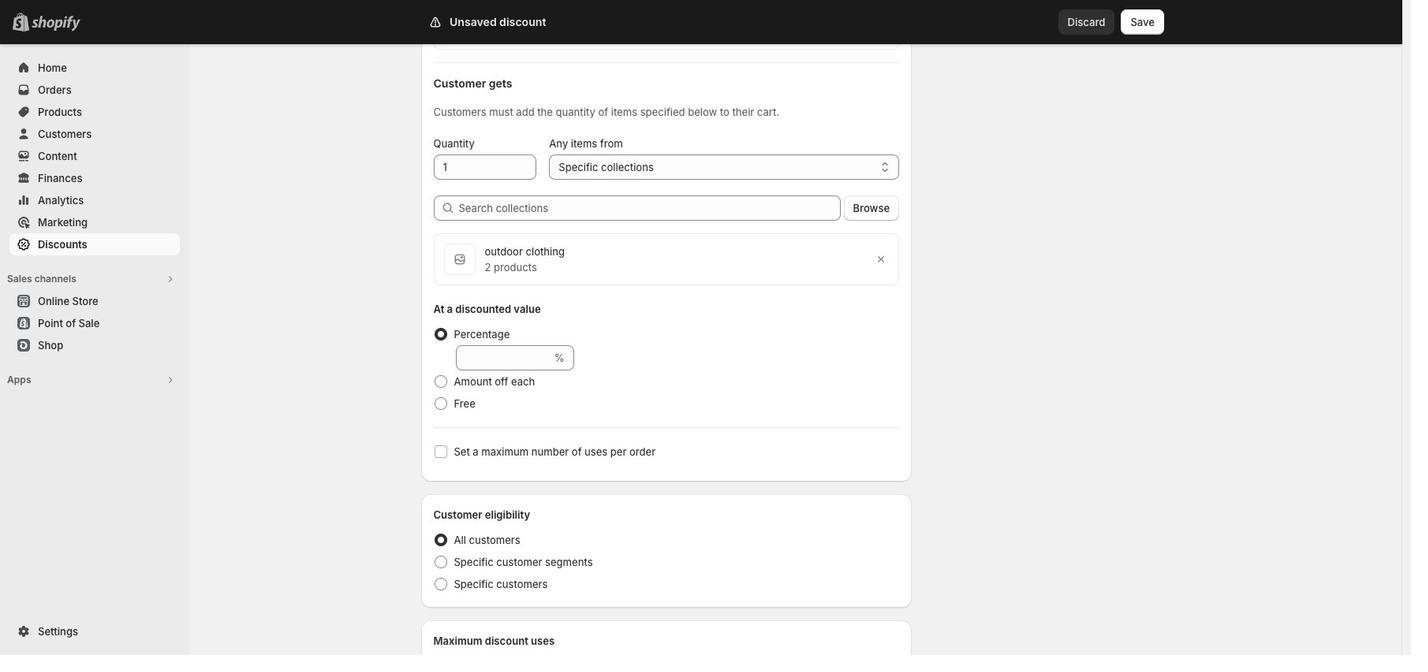 Task type: locate. For each thing, give the bounding box(es) containing it.
None text field
[[434, 155, 537, 180], [456, 346, 551, 371], [434, 155, 537, 180], [456, 346, 551, 371]]



Task type: describe. For each thing, give the bounding box(es) containing it.
Search collections text field
[[459, 196, 841, 221]]

shopify image
[[32, 16, 80, 32]]



Task type: vqa. For each thing, say whether or not it's contained in the screenshot.
the Fullscreen dialog
no



